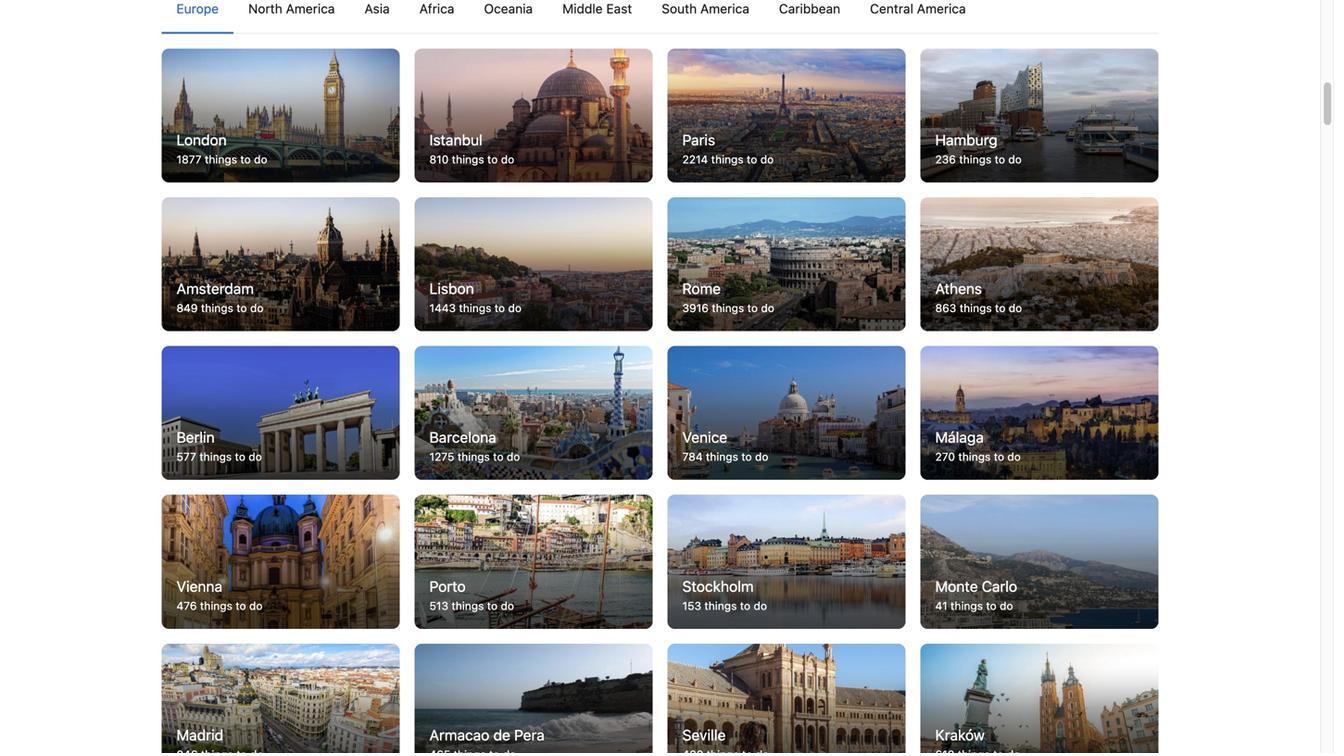 Task type: describe. For each thing, give the bounding box(es) containing it.
caribbean
[[779, 1, 841, 16]]

to inside monte carlo 41 things to do
[[987, 600, 997, 612]]

barcelona 1275 things to do
[[430, 429, 520, 464]]

armacao de pera
[[430, 727, 545, 744]]

central america
[[871, 1, 966, 16]]

to for venice
[[742, 451, 752, 464]]

porto 513 things to do
[[430, 578, 514, 612]]

paris
[[683, 131, 716, 149]]

do for rome
[[761, 302, 775, 315]]

things for venice
[[706, 451, 739, 464]]

41
[[936, 600, 948, 612]]

things for hamburg
[[960, 153, 992, 166]]

to for istanbul
[[488, 153, 498, 166]]

hamburg
[[936, 131, 998, 149]]

middle
[[563, 1, 603, 16]]

to for vienna
[[236, 600, 246, 612]]

carlo
[[982, 578, 1018, 595]]

3916
[[683, 302, 709, 315]]

central
[[871, 1, 914, 16]]

berlin 577 things to do
[[177, 429, 262, 464]]

rome 3916 things to do
[[683, 280, 775, 315]]

to for porto
[[487, 600, 498, 612]]

lisbon
[[430, 280, 474, 298]]

london
[[177, 131, 227, 149]]

porto
[[430, 578, 466, 595]]

to for rome
[[748, 302, 758, 315]]

hamburg 236 things to do
[[936, 131, 1022, 166]]

things for london
[[205, 153, 237, 166]]

things for barcelona
[[458, 451, 490, 464]]

istanbul image
[[415, 48, 653, 182]]

to for london
[[240, 153, 251, 166]]

africa button
[[405, 0, 469, 33]]

stockholm image
[[668, 495, 906, 629]]

things for berlin
[[199, 451, 232, 464]]

middle east
[[563, 1, 632, 16]]

armacao de pera link
[[415, 644, 653, 754]]

istanbul 810 things to do
[[430, 131, 515, 166]]

athens
[[936, 280, 983, 298]]

north america
[[248, 1, 335, 16]]

lisbon image
[[415, 197, 653, 331]]

stockholm 153 things to do
[[683, 578, 767, 612]]

barcelona
[[430, 429, 497, 446]]

to for málaga
[[994, 451, 1005, 464]]

hamburg image
[[921, 48, 1159, 182]]

monte carlo 41 things to do
[[936, 578, 1018, 612]]

south america button
[[647, 0, 765, 33]]

europe button
[[162, 0, 234, 33]]

berlin image
[[162, 346, 400, 480]]

paris image
[[668, 48, 906, 182]]

barcelona image
[[409, 343, 659, 484]]

513
[[430, 600, 449, 612]]

north america button
[[234, 0, 350, 33]]

to for berlin
[[235, 451, 246, 464]]

1275
[[430, 451, 455, 464]]

to for paris
[[747, 153, 758, 166]]

lisbon 1443 things to do
[[430, 280, 522, 315]]

south america
[[662, 1, 750, 16]]

things for stockholm
[[705, 600, 737, 612]]

pera
[[514, 727, 545, 744]]

things for athens
[[960, 302, 992, 315]]

do for barcelona
[[507, 451, 520, 464]]

do for berlin
[[249, 451, 262, 464]]

asia button
[[350, 0, 405, 33]]

caribbean button
[[765, 0, 856, 33]]

north
[[248, 1, 282, 16]]

america for central america
[[917, 1, 966, 16]]

to for barcelona
[[493, 451, 504, 464]]

do for lisbon
[[508, 302, 522, 315]]

kraków image
[[921, 644, 1159, 754]]

madrid image
[[162, 644, 400, 754]]

kraków
[[936, 727, 985, 744]]

berlin
[[177, 429, 215, 446]]

things for rome
[[712, 302, 745, 315]]

rome image
[[668, 197, 906, 331]]



Task type: vqa. For each thing, say whether or not it's contained in the screenshot.
South America's america
yes



Task type: locate. For each thing, give the bounding box(es) containing it.
do right 1877
[[254, 153, 267, 166]]

tab list containing europe
[[162, 0, 1159, 35]]

things down barcelona
[[458, 451, 490, 464]]

do inside "porto 513 things to do"
[[501, 600, 514, 612]]

amsterdam 849 things to do
[[177, 280, 264, 315]]

do inside berlin 577 things to do
[[249, 451, 262, 464]]

stockholm
[[683, 578, 754, 595]]

to inside málaga 270 things to do
[[994, 451, 1005, 464]]

to right 810
[[488, 153, 498, 166]]

africa
[[420, 1, 455, 16]]

armacao
[[430, 727, 490, 744]]

do inside stockholm 153 things to do
[[754, 600, 767, 612]]

1 america from the left
[[286, 1, 335, 16]]

venice
[[683, 429, 728, 446]]

to inside istanbul 810 things to do
[[488, 153, 498, 166]]

seville image
[[668, 644, 906, 754]]

things right 3916
[[712, 302, 745, 315]]

things inside london 1877 things to do
[[205, 153, 237, 166]]

to inside paris 2214 things to do
[[747, 153, 758, 166]]

to inside rome 3916 things to do
[[748, 302, 758, 315]]

do inside lisbon 1443 things to do
[[508, 302, 522, 315]]

things down the vienna
[[200, 600, 233, 612]]

málaga 270 things to do
[[936, 429, 1021, 464]]

do inside málaga 270 things to do
[[1008, 451, 1021, 464]]

kraków link
[[921, 644, 1159, 754]]

to
[[240, 153, 251, 166], [488, 153, 498, 166], [747, 153, 758, 166], [995, 153, 1006, 166], [237, 302, 247, 315], [495, 302, 505, 315], [748, 302, 758, 315], [996, 302, 1006, 315], [235, 451, 246, 464], [493, 451, 504, 464], [742, 451, 752, 464], [994, 451, 1005, 464], [236, 600, 246, 612], [487, 600, 498, 612], [740, 600, 751, 612], [987, 600, 997, 612]]

863
[[936, 302, 957, 315]]

do down amsterdam
[[250, 302, 264, 315]]

do right 810
[[501, 153, 515, 166]]

do for stockholm
[[754, 600, 767, 612]]

madrid
[[177, 727, 224, 744]]

things for málaga
[[959, 451, 991, 464]]

south
[[662, 1, 697, 16]]

to inside hamburg 236 things to do
[[995, 153, 1006, 166]]

things inside venice 784 things to do
[[706, 451, 739, 464]]

amsterdam image
[[162, 197, 400, 331]]

istanbul
[[430, 131, 483, 149]]

vienna
[[177, 578, 222, 595]]

america right north at the top of the page
[[286, 1, 335, 16]]

málaga
[[936, 429, 984, 446]]

asia
[[365, 1, 390, 16]]

1 horizontal spatial america
[[701, 1, 750, 16]]

things
[[205, 153, 237, 166], [452, 153, 484, 166], [712, 153, 744, 166], [960, 153, 992, 166], [201, 302, 233, 315], [459, 302, 492, 315], [712, 302, 745, 315], [960, 302, 992, 315], [199, 451, 232, 464], [458, 451, 490, 464], [706, 451, 739, 464], [959, 451, 991, 464], [200, 600, 233, 612], [452, 600, 484, 612], [705, 600, 737, 612], [951, 600, 984, 612]]

do right 1275
[[507, 451, 520, 464]]

do for vienna
[[249, 600, 263, 612]]

to for stockholm
[[740, 600, 751, 612]]

things for vienna
[[200, 600, 233, 612]]

things down istanbul
[[452, 153, 484, 166]]

do inside venice 784 things to do
[[755, 451, 769, 464]]

things down málaga
[[959, 451, 991, 464]]

america right south
[[701, 1, 750, 16]]

153
[[683, 600, 702, 612]]

to right 863
[[996, 302, 1006, 315]]

476
[[177, 600, 197, 612]]

to inside amsterdam 849 things to do
[[237, 302, 247, 315]]

to right '784'
[[742, 451, 752, 464]]

to down stockholm on the right of the page
[[740, 600, 751, 612]]

do right 513
[[501, 600, 514, 612]]

things down athens
[[960, 302, 992, 315]]

to right 270
[[994, 451, 1005, 464]]

vienna 476 things to do
[[177, 578, 263, 612]]

things inside rome 3916 things to do
[[712, 302, 745, 315]]

things for lisbon
[[459, 302, 492, 315]]

to right 513
[[487, 600, 498, 612]]

do right 3916
[[761, 302, 775, 315]]

america for north america
[[286, 1, 335, 16]]

do inside istanbul 810 things to do
[[501, 153, 515, 166]]

athens 863 things to do
[[936, 280, 1023, 315]]

rome
[[683, 280, 721, 298]]

to right "577"
[[235, 451, 246, 464]]

2 horizontal spatial america
[[917, 1, 966, 16]]

1877
[[177, 153, 202, 166]]

to inside athens 863 things to do
[[996, 302, 1006, 315]]

to for lisbon
[[495, 302, 505, 315]]

to for hamburg
[[995, 153, 1006, 166]]

236
[[936, 153, 957, 166]]

middle east button
[[548, 0, 647, 33]]

things inside málaga 270 things to do
[[959, 451, 991, 464]]

do right '784'
[[755, 451, 769, 464]]

america for south america
[[701, 1, 750, 16]]

to right 1877
[[240, 153, 251, 166]]

do right 270
[[1008, 451, 1021, 464]]

849
[[177, 302, 198, 315]]

do down stockholm on the right of the page
[[754, 600, 767, 612]]

to right 3916
[[748, 302, 758, 315]]

things inside istanbul 810 things to do
[[452, 153, 484, 166]]

do for paris
[[761, 153, 774, 166]]

tab list
[[162, 0, 1159, 35]]

do
[[254, 153, 267, 166], [501, 153, 515, 166], [761, 153, 774, 166], [1009, 153, 1022, 166], [250, 302, 264, 315], [508, 302, 522, 315], [761, 302, 775, 315], [1009, 302, 1023, 315], [249, 451, 262, 464], [507, 451, 520, 464], [755, 451, 769, 464], [1008, 451, 1021, 464], [249, 600, 263, 612], [501, 600, 514, 612], [754, 600, 767, 612], [1000, 600, 1014, 612]]

things inside 'vienna 476 things to do'
[[200, 600, 233, 612]]

to inside 'vienna 476 things to do'
[[236, 600, 246, 612]]

america
[[286, 1, 335, 16], [701, 1, 750, 16], [917, 1, 966, 16]]

do right 1443
[[508, 302, 522, 315]]

amsterdam
[[177, 280, 254, 298]]

madrid link
[[162, 644, 400, 754]]

to down amsterdam
[[237, 302, 247, 315]]

do for istanbul
[[501, 153, 515, 166]]

things inside monte carlo 41 things to do
[[951, 600, 984, 612]]

oceania button
[[469, 0, 548, 33]]

things down "monte"
[[951, 600, 984, 612]]

do right "577"
[[249, 451, 262, 464]]

east
[[607, 1, 632, 16]]

things inside "porto 513 things to do"
[[452, 600, 484, 612]]

do inside athens 863 things to do
[[1009, 302, 1023, 315]]

monte
[[936, 578, 978, 595]]

do for hamburg
[[1009, 153, 1022, 166]]

do right 2214
[[761, 153, 774, 166]]

things down london
[[205, 153, 237, 166]]

things inside paris 2214 things to do
[[712, 153, 744, 166]]

málaga image
[[921, 346, 1159, 480]]

things right 2214
[[712, 153, 744, 166]]

to inside london 1877 things to do
[[240, 153, 251, 166]]

things down porto at the bottom
[[452, 600, 484, 612]]

do inside london 1877 things to do
[[254, 153, 267, 166]]

things down stockholm on the right of the page
[[705, 600, 737, 612]]

seville
[[683, 727, 726, 744]]

things down amsterdam
[[201, 302, 233, 315]]

do right 863
[[1009, 302, 1023, 315]]

porto image
[[415, 495, 653, 629]]

things down hamburg
[[960, 153, 992, 166]]

things inside lisbon 1443 things to do
[[459, 302, 492, 315]]

do inside the barcelona 1275 things to do
[[507, 451, 520, 464]]

things for istanbul
[[452, 153, 484, 166]]

577
[[177, 451, 196, 464]]

do inside 'vienna 476 things to do'
[[249, 600, 263, 612]]

things inside berlin 577 things to do
[[199, 451, 232, 464]]

1443
[[430, 302, 456, 315]]

vienna image
[[162, 495, 400, 629]]

do for venice
[[755, 451, 769, 464]]

things for paris
[[712, 153, 744, 166]]

venice 784 things to do
[[683, 429, 769, 464]]

athens image
[[921, 197, 1159, 331]]

paris 2214 things to do
[[683, 131, 774, 166]]

0 horizontal spatial america
[[286, 1, 335, 16]]

things down 'venice'
[[706, 451, 739, 464]]

to inside lisbon 1443 things to do
[[495, 302, 505, 315]]

to for athens
[[996, 302, 1006, 315]]

do for london
[[254, 153, 267, 166]]

to right 476
[[236, 600, 246, 612]]

to right 1443
[[495, 302, 505, 315]]

armacao de pera image
[[415, 644, 653, 754]]

do for athens
[[1009, 302, 1023, 315]]

do inside rome 3916 things to do
[[761, 302, 775, 315]]

seville link
[[668, 644, 906, 754]]

to inside the barcelona 1275 things to do
[[493, 451, 504, 464]]

do for málaga
[[1008, 451, 1021, 464]]

to inside "porto 513 things to do"
[[487, 600, 498, 612]]

europe
[[177, 1, 219, 16]]

london 1877 things to do
[[177, 131, 267, 166]]

do for amsterdam
[[250, 302, 264, 315]]

to right 2214
[[747, 153, 758, 166]]

do inside paris 2214 things to do
[[761, 153, 774, 166]]

london image
[[162, 48, 400, 182]]

do for porto
[[501, 600, 514, 612]]

do inside amsterdam 849 things to do
[[250, 302, 264, 315]]

to inside venice 784 things to do
[[742, 451, 752, 464]]

to for amsterdam
[[237, 302, 247, 315]]

to inside stockholm 153 things to do
[[740, 600, 751, 612]]

to down the "carlo" at the bottom right of page
[[987, 600, 997, 612]]

things down lisbon
[[459, 302, 492, 315]]

things inside amsterdam 849 things to do
[[201, 302, 233, 315]]

things inside athens 863 things to do
[[960, 302, 992, 315]]

things down berlin
[[199, 451, 232, 464]]

central america button
[[856, 0, 981, 33]]

america right central
[[917, 1, 966, 16]]

to down hamburg
[[995, 153, 1006, 166]]

to down barcelona
[[493, 451, 504, 464]]

things for amsterdam
[[201, 302, 233, 315]]

oceania
[[484, 1, 533, 16]]

monte carlo image
[[921, 495, 1159, 629]]

de
[[494, 727, 511, 744]]

things inside the barcelona 1275 things to do
[[458, 451, 490, 464]]

do right 476
[[249, 600, 263, 612]]

things inside hamburg 236 things to do
[[960, 153, 992, 166]]

things inside stockholm 153 things to do
[[705, 600, 737, 612]]

2214
[[683, 153, 708, 166]]

do right 236
[[1009, 153, 1022, 166]]

784
[[683, 451, 703, 464]]

to inside berlin 577 things to do
[[235, 451, 246, 464]]

do inside hamburg 236 things to do
[[1009, 153, 1022, 166]]

2 america from the left
[[701, 1, 750, 16]]

810
[[430, 153, 449, 166]]

things for porto
[[452, 600, 484, 612]]

venice image
[[668, 346, 906, 480]]

do down the "carlo" at the bottom right of page
[[1000, 600, 1014, 612]]

3 america from the left
[[917, 1, 966, 16]]

270
[[936, 451, 956, 464]]

do inside monte carlo 41 things to do
[[1000, 600, 1014, 612]]



